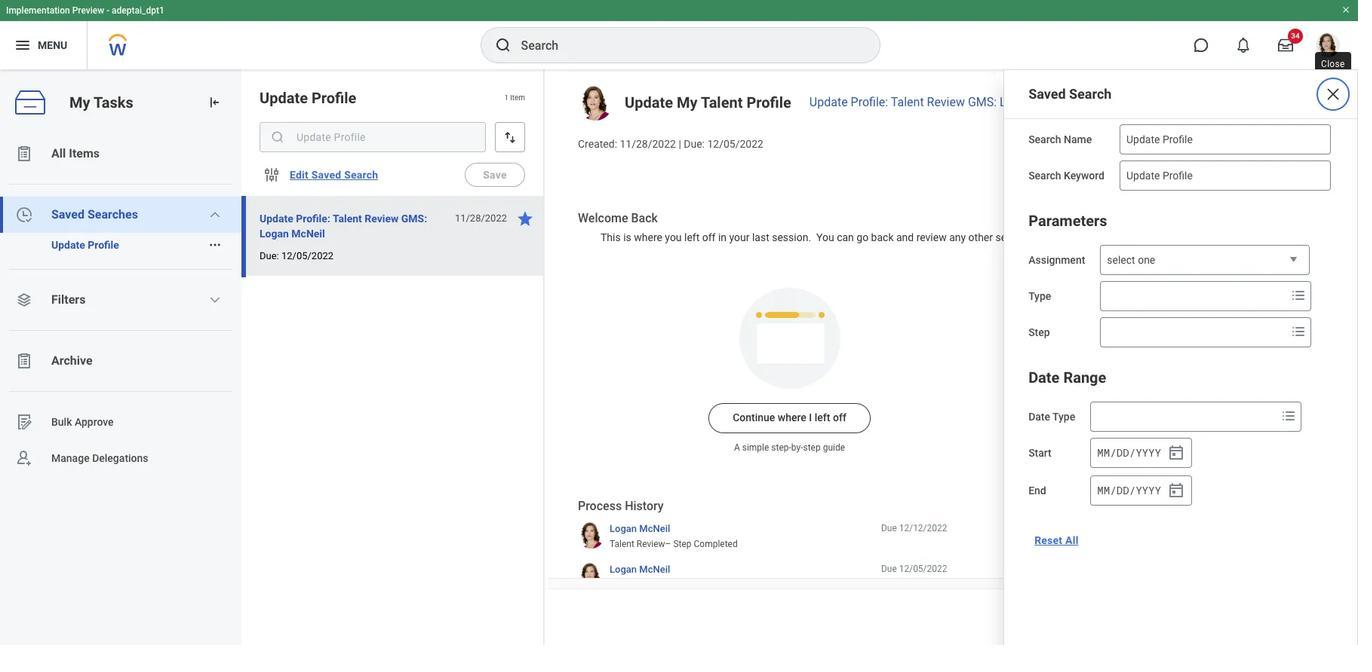 Task type: describe. For each thing, give the bounding box(es) containing it.
0 horizontal spatial my
[[69, 93, 90, 111]]

search up name
[[1069, 86, 1112, 102]]

history
[[625, 500, 664, 514]]

logan mcneil for due 12/12/2022
[[610, 524, 670, 535]]

0 vertical spatial review
[[927, 95, 965, 109]]

clipboard image for all items
[[15, 145, 33, 163]]

back
[[871, 231, 894, 244]]

calendar image for start
[[1168, 444, 1186, 463]]

due 12/05/2022
[[881, 565, 947, 575]]

other
[[969, 231, 993, 244]]

dd for start
[[1117, 446, 1129, 460]]

items
[[69, 146, 100, 161]]

dd for end
[[1117, 483, 1129, 498]]

date type
[[1029, 411, 1076, 423]]

/ right the on
[[1130, 446, 1136, 460]]

implementation
[[6, 5, 70, 16]]

mm for end
[[1098, 483, 1110, 498]]

star image
[[516, 210, 534, 228]]

page
[[1141, 443, 1161, 454]]

type inside date range group
[[1053, 411, 1076, 423]]

due: 12/05/2022
[[260, 251, 334, 262]]

date range group
[[1029, 366, 1333, 508]]

name
[[1064, 134, 1092, 146]]

go
[[1053, 412, 1067, 424]]

Search Name text field
[[1120, 125, 1331, 155]]

created:
[[578, 138, 617, 150]]

left inside button
[[815, 412, 830, 424]]

manage delegations link
[[0, 441, 241, 477]]

talent inside process history region
[[610, 540, 635, 550]]

go to summary editor
[[1053, 412, 1157, 424]]

search down "search name"
[[1029, 170, 1061, 182]]

saved searches
[[51, 208, 138, 222]]

bulk approve link
[[0, 404, 241, 441]]

item
[[510, 94, 525, 102]]

0 vertical spatial gms:
[[968, 95, 997, 109]]

12/12/2022
[[899, 524, 947, 534]]

implementation preview -   adeptai_dpt1 banner
[[0, 0, 1358, 69]]

that previously
[[1092, 231, 1160, 244]]

list containing all items
[[0, 136, 241, 477]]

go to summary editor button
[[1029, 404, 1181, 434]]

process
[[578, 500, 622, 514]]

a
[[734, 443, 740, 454]]

edit saved search
[[290, 169, 378, 181]]

update profile button
[[0, 233, 202, 257]]

Type field
[[1101, 283, 1287, 310]]

review inside process history region
[[637, 540, 665, 550]]

and review
[[896, 231, 947, 244]]

update profile inside 'item list' element
[[260, 89, 357, 107]]

item list element
[[241, 69, 545, 646]]

0 vertical spatial profile:
[[851, 95, 888, 109]]

archive button
[[0, 343, 241, 380]]

off inside button
[[833, 412, 847, 424]]

12/05/2022 for due: 12/05/2022
[[281, 251, 334, 262]]

on
[[1111, 443, 1121, 454]]

mm / dd / yyyy for end
[[1098, 483, 1161, 498]]

mcneil down –
[[639, 565, 670, 576]]

configure image
[[263, 166, 281, 184]]

welcome back this is where you left off in your last session.  you can go back and review any other section/information that previously updated.
[[578, 211, 1204, 244]]

1 horizontal spatial update profile: talent review gms: logan mcneil
[[810, 95, 1074, 109]]

in
[[718, 231, 727, 244]]

continue where i left off
[[733, 412, 847, 424]]

yyyy for end
[[1136, 483, 1161, 498]]

profile inside 'item list' element
[[312, 89, 357, 107]]

range
[[1064, 369, 1107, 387]]

Step field
[[1101, 319, 1287, 346]]

date range button
[[1029, 369, 1107, 387]]

edit saved search button
[[284, 160, 384, 190]]

save
[[483, 169, 507, 181]]

12/05/2022 for due 12/05/2022
[[899, 565, 947, 575]]

|
[[679, 138, 681, 150]]

close
[[1321, 59, 1345, 69]]

mcneil up "search name"
[[1036, 95, 1074, 109]]

preview
[[72, 5, 104, 16]]

talent inside update profile: talent review gms: logan mcneil
[[333, 213, 362, 225]]

Search Keyword text field
[[1120, 161, 1331, 191]]

searches
[[87, 208, 138, 222]]

date for date type
[[1029, 411, 1050, 423]]

logan mcneil button for due 12/12/2022
[[610, 523, 670, 536]]

1 horizontal spatial 12/05/2022
[[707, 138, 764, 150]]

manage
[[51, 453, 90, 465]]

bulk
[[51, 416, 72, 428]]

to
[[1069, 412, 1079, 424]]

guide
[[823, 443, 845, 454]]

any
[[949, 231, 966, 244]]

created: 11/28/2022 | due: 12/05/2022
[[578, 138, 764, 150]]

due 12/12/2022
[[881, 524, 947, 534]]

due for due 12/12/2022
[[881, 524, 897, 534]]

reset all button
[[1029, 526, 1085, 556]]

end group
[[1091, 476, 1193, 506]]

keyword
[[1064, 170, 1105, 182]]

approve
[[75, 416, 114, 428]]

start group
[[1091, 438, 1193, 469]]

manage delegations
[[51, 453, 148, 465]]

1
[[504, 94, 508, 102]]

all items
[[51, 146, 100, 161]]

close environment banner image
[[1342, 5, 1351, 14]]

adeptai_dpt1
[[112, 5, 164, 16]]

back
[[631, 211, 658, 225]]

reset
[[1035, 535, 1063, 547]]

transformation import image
[[207, 95, 222, 110]]

update inside update profile: talent review gms: logan mcneil
[[260, 213, 293, 225]]

section/information
[[996, 231, 1089, 244]]

edit everything on one page
[[1050, 443, 1161, 454]]

update profile: talent review gms: logan mcneil button
[[260, 210, 447, 243]]

0 vertical spatial search image
[[494, 36, 512, 54]]

1 horizontal spatial my
[[677, 94, 698, 112]]

select one button
[[1101, 245, 1310, 276]]

select one
[[1107, 254, 1156, 266]]

reset all
[[1035, 535, 1079, 547]]

where inside welcome back this is where you left off in your last session.  you can go back and review any other section/information that previously updated.
[[634, 231, 663, 244]]

update inside button
[[51, 239, 85, 251]]

i
[[809, 412, 812, 424]]

prompts image for step
[[1290, 323, 1308, 341]]

implementation preview -   adeptai_dpt1
[[6, 5, 164, 16]]

logan mcneil for due 12/05/2022
[[610, 565, 670, 576]]

start
[[1029, 448, 1052, 460]]



Task type: vqa. For each thing, say whether or not it's contained in the screenshot.
CLOSE EDIT EXPENSE REPORT icon
no



Task type: locate. For each thing, give the bounding box(es) containing it.
simple
[[742, 443, 769, 454]]

0 horizontal spatial 11/28/2022
[[455, 213, 507, 224]]

you
[[665, 231, 682, 244]]

0 vertical spatial due:
[[684, 138, 705, 150]]

logan mcneil down –
[[610, 565, 670, 576]]

yyyy for start
[[1136, 446, 1161, 460]]

tasks
[[94, 93, 133, 111]]

prompts image for type
[[1290, 287, 1308, 305]]

1 horizontal spatial all
[[1066, 535, 1079, 547]]

1 vertical spatial update profile
[[51, 239, 119, 251]]

mm / dd / yyyy for start
[[1098, 446, 1161, 460]]

1 vertical spatial yyyy
[[1136, 483, 1161, 498]]

select
[[1107, 254, 1136, 266]]

mm down edit everything on one page
[[1098, 483, 1110, 498]]

clipboard image inside all items button
[[15, 145, 33, 163]]

due for due 12/05/2022
[[881, 565, 897, 575]]

logan down process history at the bottom left
[[610, 524, 637, 535]]

2 horizontal spatial profile
[[747, 94, 792, 112]]

my left "tasks"
[[69, 93, 90, 111]]

1 vertical spatial mm
[[1098, 483, 1110, 498]]

/ down start group
[[1130, 483, 1136, 498]]

12/05/2022 down update my talent profile
[[707, 138, 764, 150]]

1 mm from the top
[[1098, 446, 1110, 460]]

update profile inside update profile button
[[51, 239, 119, 251]]

mm
[[1098, 446, 1110, 460], [1098, 483, 1110, 498]]

0 vertical spatial 12/05/2022
[[707, 138, 764, 150]]

0 horizontal spatial search image
[[270, 130, 285, 145]]

step right –
[[673, 540, 692, 550]]

mm / dd / yyyy down start group
[[1098, 483, 1161, 498]]

yyyy inside end group
[[1136, 483, 1161, 498]]

saved search
[[1029, 86, 1112, 102]]

save button
[[465, 163, 525, 187]]

yyyy inside start group
[[1136, 446, 1161, 460]]

where left i
[[778, 412, 807, 424]]

review
[[927, 95, 965, 109], [365, 213, 399, 225], [637, 540, 665, 550]]

12/05/2022 down "12/12/2022"
[[899, 565, 947, 575]]

all inside my tasks element
[[51, 146, 66, 161]]

1 horizontal spatial review
[[637, 540, 665, 550]]

1 horizontal spatial 11/28/2022
[[620, 138, 676, 150]]

0 vertical spatial all
[[51, 146, 66, 161]]

2 horizontal spatial 12/05/2022
[[899, 565, 947, 575]]

search left name
[[1029, 134, 1061, 146]]

profile inside button
[[88, 239, 119, 251]]

1 vertical spatial logan mcneil
[[610, 565, 670, 576]]

calendar image for end
[[1168, 482, 1186, 500]]

prompts image
[[1290, 287, 1308, 305], [1290, 323, 1308, 341], [1280, 408, 1298, 426]]

clock check image
[[15, 206, 33, 224]]

edit
[[290, 169, 309, 181], [1050, 443, 1065, 454]]

talent
[[701, 94, 743, 112], [891, 95, 924, 109], [333, 213, 362, 225], [610, 540, 635, 550]]

dd left page
[[1117, 446, 1129, 460]]

0 horizontal spatial 12/05/2022
[[281, 251, 334, 262]]

saved right the clock check image
[[51, 208, 84, 222]]

1 vertical spatial 11/28/2022
[[455, 213, 507, 224]]

saved searches button
[[0, 197, 241, 233]]

step inside process history region
[[673, 540, 692, 550]]

search image up 1
[[494, 36, 512, 54]]

review inside update profile: talent review gms: logan mcneil
[[365, 213, 399, 225]]

0 vertical spatial edit
[[290, 169, 309, 181]]

chevron down image
[[209, 209, 221, 221]]

2 horizontal spatial saved
[[1029, 86, 1066, 102]]

edit inside edit saved search button
[[290, 169, 309, 181]]

2 logan mcneil button from the top
[[610, 564, 670, 577]]

0 vertical spatial left
[[685, 231, 700, 244]]

–
[[665, 540, 671, 550]]

2 vertical spatial review
[[637, 540, 665, 550]]

/ down the on
[[1110, 483, 1117, 498]]

1 vertical spatial one
[[1124, 443, 1138, 454]]

1 mm / dd / yyyy from the top
[[1098, 446, 1161, 460]]

1 due from the top
[[881, 524, 897, 534]]

due down due 12/12/2022
[[881, 565, 897, 575]]

rename image
[[15, 414, 33, 432]]

calendar image
[[1168, 444, 1186, 463], [1168, 482, 1186, 500]]

step up date range at right bottom
[[1029, 327, 1050, 339]]

1 vertical spatial clipboard image
[[15, 352, 33, 371]]

all inside 'saved search' dialog
[[1066, 535, 1079, 547]]

logan mcneil button for due 12/05/2022
[[610, 564, 670, 577]]

saved for saved searches
[[51, 208, 84, 222]]

edit for edit saved search
[[290, 169, 309, 181]]

0 vertical spatial logan mcneil
[[610, 524, 670, 535]]

step-
[[771, 443, 792, 454]]

1 calendar image from the top
[[1168, 444, 1186, 463]]

left inside welcome back this is where you left off in your last session.  you can go back and review any other section/information that previously updated.
[[685, 231, 700, 244]]

saved inside edit saved search button
[[311, 169, 341, 181]]

continue
[[733, 412, 775, 424]]

date
[[1029, 369, 1060, 387], [1029, 411, 1050, 423]]

1 logan mcneil from the top
[[610, 524, 670, 535]]

type down assignment
[[1029, 291, 1051, 303]]

2 horizontal spatial review
[[927, 95, 965, 109]]

process history
[[578, 500, 664, 514]]

0 horizontal spatial saved
[[51, 208, 84, 222]]

0 horizontal spatial update profile
[[51, 239, 119, 251]]

2 calendar image from the top
[[1168, 482, 1186, 500]]

/ right everything
[[1110, 446, 1117, 460]]

12/05/2022 inside 'item list' element
[[281, 251, 334, 262]]

my tasks
[[69, 93, 133, 111]]

all items button
[[0, 136, 241, 172]]

one right select at top right
[[1138, 254, 1156, 266]]

where down back
[[634, 231, 663, 244]]

1 horizontal spatial gms:
[[968, 95, 997, 109]]

profile:
[[851, 95, 888, 109], [296, 213, 330, 225]]

1 vertical spatial due:
[[260, 251, 279, 262]]

saved for saved search
[[1029, 86, 1066, 102]]

2 mm / dd / yyyy from the top
[[1098, 483, 1161, 498]]

profile: inside "button"
[[296, 213, 330, 225]]

type up everything
[[1053, 411, 1076, 423]]

0 horizontal spatial review
[[365, 213, 399, 225]]

step
[[803, 443, 821, 454]]

prompts image inside date range group
[[1280, 408, 1298, 426]]

saved search dialog
[[1004, 69, 1358, 646]]

clipboard image for archive
[[15, 352, 33, 371]]

0 horizontal spatial due:
[[260, 251, 279, 262]]

due left "12/12/2022"
[[881, 524, 897, 534]]

1 horizontal spatial where
[[778, 412, 807, 424]]

12/05/2022 down update profile: talent review gms: logan mcneil "button"
[[281, 251, 334, 262]]

editor
[[1129, 412, 1157, 424]]

mm / dd / yyyy inside end group
[[1098, 483, 1161, 498]]

close tooltip
[[1312, 49, 1354, 79]]

11/28/2022 left star image
[[455, 213, 507, 224]]

1 vertical spatial edit
[[1050, 443, 1065, 454]]

calendar image down start group
[[1168, 482, 1186, 500]]

1 horizontal spatial due:
[[684, 138, 705, 150]]

0 vertical spatial mm / dd / yyyy
[[1098, 446, 1161, 460]]

12/05/2022
[[707, 138, 764, 150], [281, 251, 334, 262], [899, 565, 947, 575]]

0 vertical spatial date
[[1029, 369, 1060, 387]]

dd inside start group
[[1117, 446, 1129, 460]]

parameters group
[[1029, 209, 1333, 348]]

search up update profile: talent review gms: logan mcneil "button"
[[344, 169, 378, 181]]

delegations
[[92, 453, 148, 465]]

1 horizontal spatial update profile
[[260, 89, 357, 107]]

1 vertical spatial step
[[673, 540, 692, 550]]

welcome
[[578, 211, 628, 225]]

1 vertical spatial due
[[881, 565, 897, 575]]

dd down start group
[[1117, 483, 1129, 498]]

assignment
[[1029, 254, 1085, 266]]

mcneil up –
[[639, 524, 670, 535]]

x image
[[1324, 85, 1343, 103]]

1 yyyy from the top
[[1136, 446, 1161, 460]]

saved
[[1029, 86, 1066, 102], [311, 169, 341, 181], [51, 208, 84, 222]]

11/28/2022 left the | in the top of the page
[[620, 138, 676, 150]]

my up the | in the top of the page
[[677, 94, 698, 112]]

0 vertical spatial type
[[1029, 291, 1051, 303]]

left right i
[[815, 412, 830, 424]]

0 horizontal spatial off
[[702, 231, 716, 244]]

yyyy
[[1136, 446, 1161, 460], [1136, 483, 1161, 498]]

1 date from the top
[[1029, 369, 1060, 387]]

1 vertical spatial calendar image
[[1168, 482, 1186, 500]]

end
[[1029, 485, 1047, 497]]

logan up "search name"
[[1000, 95, 1033, 109]]

logan mcneil down history
[[610, 524, 670, 535]]

0 horizontal spatial where
[[634, 231, 663, 244]]

1 vertical spatial date
[[1029, 411, 1050, 423]]

search keyword
[[1029, 170, 1105, 182]]

2 date from the top
[[1029, 411, 1050, 423]]

0 horizontal spatial left
[[685, 231, 700, 244]]

search image
[[494, 36, 512, 54], [270, 130, 285, 145]]

date range
[[1029, 369, 1107, 387]]

your
[[729, 231, 750, 244]]

left
[[685, 231, 700, 244], [815, 412, 830, 424]]

off
[[702, 231, 716, 244], [833, 412, 847, 424]]

where inside button
[[778, 412, 807, 424]]

1 vertical spatial off
[[833, 412, 847, 424]]

type inside parameters group
[[1029, 291, 1051, 303]]

2 dd from the top
[[1117, 483, 1129, 498]]

search image up the configure image
[[270, 130, 285, 145]]

logan down talent review – step completed
[[610, 565, 637, 576]]

0 vertical spatial saved
[[1029, 86, 1066, 102]]

logan
[[1000, 95, 1033, 109], [260, 228, 289, 240], [610, 524, 637, 535], [610, 565, 637, 576]]

search name
[[1029, 134, 1092, 146]]

clipboard image left archive on the bottom left
[[15, 352, 33, 371]]

last
[[752, 231, 770, 244]]

all right reset
[[1066, 535, 1079, 547]]

date for date range
[[1029, 369, 1060, 387]]

1 item
[[504, 94, 525, 102]]

one inside popup button
[[1138, 254, 1156, 266]]

1 horizontal spatial off
[[833, 412, 847, 424]]

1 vertical spatial left
[[815, 412, 830, 424]]

1 horizontal spatial saved
[[311, 169, 341, 181]]

Date Type field
[[1091, 404, 1277, 431]]

0 horizontal spatial type
[[1029, 291, 1051, 303]]

profile logan mcneil element
[[1307, 29, 1349, 62]]

1 vertical spatial where
[[778, 412, 807, 424]]

bulk approve
[[51, 416, 114, 428]]

1 vertical spatial search image
[[270, 130, 285, 145]]

can go
[[837, 231, 869, 244]]

1 vertical spatial gms:
[[401, 213, 427, 225]]

off right i
[[833, 412, 847, 424]]

1 horizontal spatial profile
[[312, 89, 357, 107]]

archive
[[51, 354, 93, 368]]

date left go
[[1029, 411, 1050, 423]]

1 horizontal spatial type
[[1053, 411, 1076, 423]]

notifications large image
[[1236, 38, 1251, 53]]

logan inside update profile: talent review gms: logan mcneil
[[260, 228, 289, 240]]

0 vertical spatial 11/28/2022
[[620, 138, 676, 150]]

due: inside 'item list' element
[[260, 251, 279, 262]]

summary
[[1081, 412, 1127, 424]]

2 vertical spatial prompts image
[[1280, 408, 1298, 426]]

mm / dd / yyyy inside start group
[[1098, 446, 1161, 460]]

2 vertical spatial 12/05/2022
[[899, 565, 947, 575]]

completed
[[694, 540, 738, 550]]

0 horizontal spatial profile
[[88, 239, 119, 251]]

1 vertical spatial update profile: talent review gms: logan mcneil
[[260, 213, 427, 240]]

step inside parameters group
[[1029, 327, 1050, 339]]

search inside button
[[344, 169, 378, 181]]

1 vertical spatial profile:
[[296, 213, 330, 225]]

mm for start
[[1098, 446, 1110, 460]]

update profile: talent review gms: logan mcneil link
[[810, 95, 1074, 109]]

edit right the configure image
[[290, 169, 309, 181]]

saved inside saved searches dropdown button
[[51, 208, 84, 222]]

1 vertical spatial 12/05/2022
[[281, 251, 334, 262]]

is
[[623, 231, 631, 244]]

logan mcneil button down –
[[610, 564, 670, 577]]

parameters button
[[1029, 212, 1108, 230]]

date up date type
[[1029, 369, 1060, 387]]

logan up "due: 12/05/2022"
[[260, 228, 289, 240]]

11/28/2022 inside 'item list' element
[[455, 213, 507, 224]]

all left items
[[51, 146, 66, 161]]

1 logan mcneil button from the top
[[610, 523, 670, 536]]

update profile: talent review gms: logan mcneil inside "button"
[[260, 213, 427, 240]]

updated.
[[1163, 231, 1204, 244]]

list
[[0, 136, 241, 477]]

where
[[634, 231, 663, 244], [778, 412, 807, 424]]

1 horizontal spatial left
[[815, 412, 830, 424]]

edit down go
[[1050, 443, 1065, 454]]

0 vertical spatial clipboard image
[[15, 145, 33, 163]]

update profile
[[260, 89, 357, 107], [51, 239, 119, 251]]

calendar image inside start group
[[1168, 444, 1186, 463]]

2 due from the top
[[881, 565, 897, 575]]

0 vertical spatial off
[[702, 231, 716, 244]]

edit for edit everything on one page
[[1050, 443, 1065, 454]]

saved inside 'saved search' dialog
[[1029, 86, 1066, 102]]

dd inside end group
[[1117, 483, 1129, 498]]

1 vertical spatial dd
[[1117, 483, 1129, 498]]

0 vertical spatial where
[[634, 231, 663, 244]]

mcneil up "due: 12/05/2022"
[[292, 228, 325, 240]]

continue where i left off button
[[709, 404, 871, 434]]

all
[[51, 146, 66, 161], [1066, 535, 1079, 547]]

1 vertical spatial prompts image
[[1290, 323, 1308, 341]]

type
[[1029, 291, 1051, 303], [1053, 411, 1076, 423]]

1 vertical spatial review
[[365, 213, 399, 225]]

my tasks element
[[0, 69, 241, 646]]

0 vertical spatial update profile: talent review gms: logan mcneil
[[810, 95, 1074, 109]]

saved up "search name"
[[1029, 86, 1066, 102]]

prompts image for date type
[[1280, 408, 1298, 426]]

1 horizontal spatial search image
[[494, 36, 512, 54]]

logan mcneil button
[[610, 523, 670, 536], [610, 564, 670, 577]]

mm inside start group
[[1098, 446, 1110, 460]]

1 horizontal spatial edit
[[1050, 443, 1065, 454]]

yyyy right the on
[[1136, 446, 1161, 460]]

0 horizontal spatial update profile: talent review gms: logan mcneil
[[260, 213, 427, 240]]

1 horizontal spatial profile:
[[851, 95, 888, 109]]

0 vertical spatial calendar image
[[1168, 444, 1186, 463]]

employee's photo (logan mcneil) image
[[578, 86, 613, 121]]

mm / dd / yyyy down editor
[[1098, 446, 1161, 460]]

user plus image
[[15, 450, 33, 468]]

search
[[1069, 86, 1112, 102], [1029, 134, 1061, 146], [344, 169, 378, 181], [1029, 170, 1061, 182]]

0 horizontal spatial edit
[[290, 169, 309, 181]]

logan mcneil button down history
[[610, 523, 670, 536]]

0 vertical spatial one
[[1138, 254, 1156, 266]]

0 vertical spatial mm
[[1098, 446, 1110, 460]]

inbox large image
[[1278, 38, 1293, 53]]

2 yyyy from the top
[[1136, 483, 1161, 498]]

0 vertical spatial yyyy
[[1136, 446, 1161, 460]]

mm left the on
[[1098, 446, 1110, 460]]

mcneil
[[1036, 95, 1074, 109], [292, 228, 325, 240], [639, 524, 670, 535], [639, 565, 670, 576]]

1 vertical spatial logan mcneil button
[[610, 564, 670, 577]]

parameters
[[1029, 212, 1108, 230]]

1 vertical spatial saved
[[311, 169, 341, 181]]

1 horizontal spatial step
[[1029, 327, 1050, 339]]

2 clipboard image from the top
[[15, 352, 33, 371]]

1 dd from the top
[[1117, 446, 1129, 460]]

-
[[107, 5, 110, 16]]

process history region
[[578, 499, 947, 598]]

mm inside end group
[[1098, 483, 1110, 498]]

1 clipboard image from the top
[[15, 145, 33, 163]]

1 vertical spatial type
[[1053, 411, 1076, 423]]

a simple step-by-step guide
[[734, 443, 845, 454]]

session.
[[772, 231, 811, 244]]

gms: inside update profile: talent review gms: logan mcneil
[[401, 213, 427, 225]]

clipboard image inside archive button
[[15, 352, 33, 371]]

due
[[881, 524, 897, 534], [881, 565, 897, 575]]

off inside welcome back this is where you left off in your last session.  you can go back and review any other section/information that previously updated.
[[702, 231, 716, 244]]

0 vertical spatial due
[[881, 524, 897, 534]]

2 mm from the top
[[1098, 483, 1110, 498]]

calendar image inside end group
[[1168, 482, 1186, 500]]

this
[[601, 231, 621, 244]]

0 vertical spatial update profile
[[260, 89, 357, 107]]

0 horizontal spatial all
[[51, 146, 66, 161]]

calendar image right page
[[1168, 444, 1186, 463]]

saved right the configure image
[[311, 169, 341, 181]]

yyyy down start group
[[1136, 483, 1161, 498]]

left right the you
[[685, 231, 700, 244]]

0 horizontal spatial gms:
[[401, 213, 427, 225]]

off left the in
[[702, 231, 716, 244]]

clipboard image left all items
[[15, 145, 33, 163]]

0 vertical spatial step
[[1029, 327, 1050, 339]]

1 vertical spatial mm / dd / yyyy
[[1098, 483, 1161, 498]]

0 vertical spatial prompts image
[[1290, 287, 1308, 305]]

0 vertical spatial logan mcneil button
[[610, 523, 670, 536]]

my
[[69, 93, 90, 111], [677, 94, 698, 112]]

clipboard image
[[15, 145, 33, 163], [15, 352, 33, 371]]

one right the on
[[1124, 443, 1138, 454]]

gms:
[[968, 95, 997, 109], [401, 213, 427, 225]]

2 logan mcneil from the top
[[610, 565, 670, 576]]

12/05/2022 inside process history region
[[899, 565, 947, 575]]

mcneil inside update profile: talent review gms: logan mcneil
[[292, 228, 325, 240]]

by-
[[792, 443, 803, 454]]

2 vertical spatial saved
[[51, 208, 84, 222]]

/
[[1110, 446, 1117, 460], [1130, 446, 1136, 460], [1110, 483, 1117, 498], [1130, 483, 1136, 498]]



